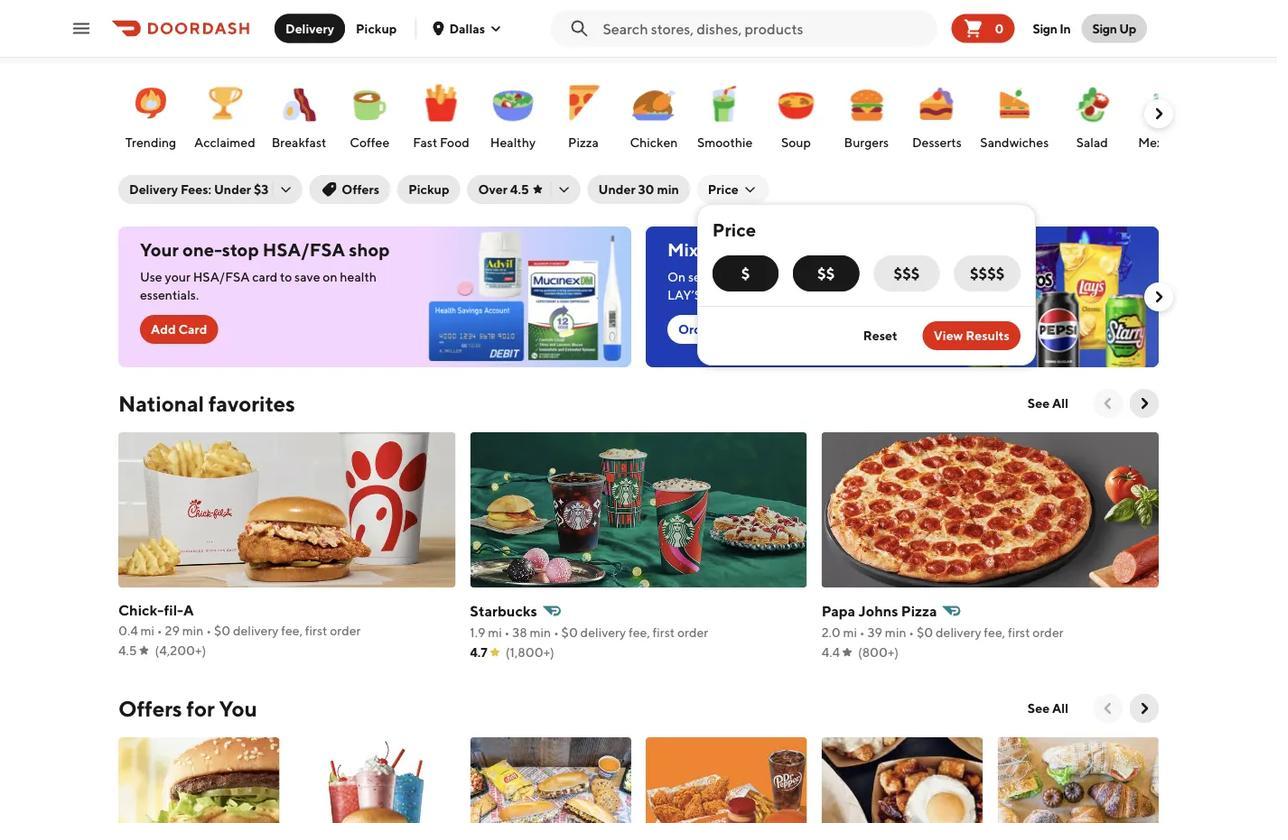 Task type: locate. For each thing, give the bounding box(es) containing it.
mi
[[140, 624, 155, 639], [488, 626, 502, 641], [843, 626, 857, 641]]

0 horizontal spatial save
[[295, 270, 320, 285]]

delivery down papa johns pizza
[[936, 626, 982, 641]]

offers for you
[[118, 696, 257, 722]]

mi for starbucks
[[488, 626, 502, 641]]

mix
[[668, 239, 699, 261]]

offers inside button
[[342, 182, 380, 197]]

min right 29
[[182, 624, 204, 639]]

save right 2,
[[842, 239, 880, 261]]

1 horizontal spatial sign
[[1093, 21, 1117, 36]]

order
[[330, 624, 361, 639], [677, 626, 708, 641], [1033, 626, 1064, 641]]

1 horizontal spatial pickup
[[408, 182, 449, 197]]

0 vertical spatial all
[[1053, 396, 1069, 411]]

0 horizontal spatial delivery
[[129, 182, 178, 197]]

min right 30
[[657, 182, 679, 197]]

0 horizontal spatial &
[[702, 239, 714, 261]]

delivery inside chick-fil-a 0.4 mi • 29 min • $​0 delivery fee, first order
[[233, 624, 279, 639]]

2 horizontal spatial $​0
[[917, 626, 933, 641]]

delivery button
[[275, 14, 345, 43]]

all for national favorites
[[1053, 396, 1069, 411]]

sign for sign up
[[1093, 21, 1117, 36]]

0 horizontal spatial 4.5
[[118, 644, 137, 659]]

1 vertical spatial pickup
[[408, 182, 449, 197]]

chicken
[[630, 135, 678, 150]]

view results
[[934, 328, 1010, 343]]

1 horizontal spatial delivery
[[285, 21, 334, 36]]

sign
[[1033, 21, 1058, 36], [1093, 21, 1117, 36]]

1 horizontal spatial order
[[677, 626, 708, 641]]

0 vertical spatial see all
[[1028, 396, 1069, 411]]

next button of carousel image
[[1150, 105, 1168, 123], [1136, 395, 1154, 413]]

your
[[140, 239, 179, 261]]

1 vertical spatial previous button of carousel image
[[1099, 700, 1118, 718]]

0 vertical spatial pizza
[[568, 135, 599, 150]]

burgers
[[844, 135, 889, 150]]

papa johns pizza
[[822, 603, 937, 620]]

food
[[440, 135, 470, 150]]

1 previous button of carousel image from the top
[[1099, 395, 1118, 413]]

add card button
[[140, 315, 218, 344]]

on
[[323, 270, 337, 285]]

fee,
[[281, 624, 303, 639], [629, 626, 650, 641], [984, 626, 1006, 641]]

all for offers for you
[[1053, 701, 1069, 716]]

your one-stop hsa/fsa shop use your hsa/fsa card to save on health essentials.
[[140, 239, 390, 303]]

see all link for offers for you
[[1017, 695, 1080, 724]]

0 horizontal spatial sign
[[1033, 21, 1058, 36]]

1 vertical spatial price
[[713, 220, 756, 241]]

results
[[966, 328, 1010, 343]]

mix & match - buy 2, save $2 on select pepsi® zero sugar, tostitos®, lay's®, starry®, mtn dew® & more
[[668, 239, 918, 303]]

papa
[[822, 603, 856, 620]]

sign left in
[[1033, 21, 1058, 36]]

$$$$ button
[[955, 256, 1021, 292]]

under inside 'button'
[[599, 182, 636, 197]]

sign up
[[1093, 21, 1136, 36]]

2 sign from the left
[[1093, 21, 1117, 36]]

flowers image
[[1147, 3, 1190, 46]]

offers for offers for you
[[118, 696, 182, 722]]

• left the 38
[[505, 626, 510, 641]]

$$
[[818, 265, 835, 282]]

delivery left grocery
[[285, 21, 334, 36]]

2 previous button of carousel image from the top
[[1099, 700, 1118, 718]]

pizza up '2.0 mi • 39 min • $​0 delivery fee, first order'
[[901, 603, 937, 620]]

previous button of carousel image
[[1099, 395, 1118, 413], [1099, 700, 1118, 718]]

offers
[[342, 182, 380, 197], [118, 696, 182, 722]]

stop
[[222, 239, 259, 261]]

pickup button
[[345, 14, 408, 43], [398, 175, 460, 204]]

in
[[1060, 21, 1071, 36]]

catering image
[[1013, 3, 1057, 46]]

0 horizontal spatial under
[[214, 182, 251, 197]]

offers button
[[309, 175, 390, 204]]

1 horizontal spatial delivery
[[581, 626, 626, 641]]

1 horizontal spatial pizza
[[901, 603, 937, 620]]

1 sign from the left
[[1033, 21, 1058, 36]]

price button
[[697, 175, 769, 204]]

select
[[688, 270, 723, 285]]

offers down coffee
[[342, 182, 380, 197]]

match
[[718, 239, 772, 261]]

• up (1,800+)
[[554, 626, 559, 641]]

mi right 2.0
[[843, 626, 857, 641]]

39
[[868, 626, 883, 641]]

acclaimed link
[[191, 72, 259, 155]]

2 horizontal spatial first
[[1008, 626, 1030, 641]]

$​0 right 39
[[917, 626, 933, 641]]

0 horizontal spatial mi
[[140, 624, 155, 639]]

1 horizontal spatial offers
[[342, 182, 380, 197]]

see all for offers for you
[[1028, 701, 1069, 716]]

0 vertical spatial price
[[708, 182, 739, 197]]

price
[[708, 182, 739, 197], [713, 220, 756, 241]]

desserts
[[912, 135, 962, 150]]

• left 39
[[860, 626, 865, 641]]

delivery
[[285, 21, 334, 36], [129, 182, 178, 197]]

min right 39
[[885, 626, 907, 641]]

1 horizontal spatial under
[[599, 182, 636, 197]]

delivery left fees:
[[129, 182, 178, 197]]

pickup left alcohol icon
[[356, 21, 397, 36]]

mi right 0.4
[[140, 624, 155, 639]]

• left 29
[[157, 624, 162, 639]]

1 vertical spatial all
[[1053, 701, 1069, 716]]

0 vertical spatial hsa/fsa
[[263, 239, 345, 261]]

& left "more"
[[861, 288, 869, 303]]

convenience link
[[122, 1, 263, 48]]

1 horizontal spatial fee,
[[629, 626, 650, 641]]

0 vertical spatial pickup
[[356, 21, 397, 36]]

offers for offers
[[342, 182, 380, 197]]

1 vertical spatial save
[[295, 270, 320, 285]]

soup
[[781, 135, 811, 150]]

2.0 mi • 39 min • $​0 delivery fee, first order
[[822, 626, 1064, 641]]

a
[[183, 602, 194, 619]]

alcohol link
[[411, 1, 521, 48]]

pets
[[715, 17, 741, 32]]

grocery
[[336, 17, 382, 32]]

price inside button
[[708, 182, 739, 197]]

4.4
[[822, 645, 840, 660]]

1 vertical spatial pizza
[[901, 603, 937, 620]]

delivery inside button
[[285, 21, 334, 36]]

pickup button left alcohol icon
[[345, 14, 408, 43]]

save inside your one-stop hsa/fsa shop use your hsa/fsa card to save on health essentials.
[[295, 270, 320, 285]]

& right mix
[[702, 239, 714, 261]]

1 horizontal spatial $​0
[[562, 626, 578, 641]]

1 all from the top
[[1053, 396, 1069, 411]]

essentials.
[[140, 288, 199, 303]]

price down price button
[[713, 220, 756, 241]]

price down smoothie
[[708, 182, 739, 197]]

delivery for starbucks
[[581, 626, 626, 641]]

save right to
[[295, 270, 320, 285]]

1 horizontal spatial save
[[842, 239, 880, 261]]

over
[[478, 182, 508, 197]]

mexican
[[1138, 135, 1187, 150]]

see all
[[1028, 396, 1069, 411], [1028, 701, 1069, 716]]

2 see all link from the top
[[1017, 695, 1080, 724]]

0 horizontal spatial pizza
[[568, 135, 599, 150]]

0 vertical spatial delivery
[[285, 21, 334, 36]]

0 horizontal spatial offers
[[118, 696, 182, 722]]

save
[[842, 239, 880, 261], [295, 270, 320, 285]]

4.5 down 0.4
[[118, 644, 137, 659]]

0 horizontal spatial order
[[330, 624, 361, 639]]

trending link
[[120, 72, 182, 155]]

1 vertical spatial see
[[1028, 701, 1050, 716]]

health image
[[546, 3, 589, 46]]

pets image
[[668, 3, 711, 46]]

(800+)
[[858, 645, 899, 660]]

hsa/fsa down one- in the top left of the page
[[193, 270, 250, 285]]

pepsi®
[[725, 270, 773, 285]]

1 horizontal spatial 4.5
[[510, 182, 529, 197]]

1 vertical spatial see all link
[[1017, 695, 1080, 724]]

delivery up you
[[233, 624, 279, 639]]

0 vertical spatial see all link
[[1017, 389, 1080, 418]]

first for starbucks
[[653, 626, 675, 641]]

sandwiches
[[981, 135, 1049, 150]]

$​0 right the 38
[[562, 626, 578, 641]]

1 vertical spatial &
[[861, 288, 869, 303]]

0 vertical spatial next button of carousel image
[[1150, 15, 1168, 33]]

$​0 right 29
[[214, 624, 230, 639]]

0 horizontal spatial fee,
[[281, 624, 303, 639]]

0 horizontal spatial first
[[305, 624, 327, 639]]

1 horizontal spatial &
[[861, 288, 869, 303]]

0 vertical spatial pickup button
[[345, 14, 408, 43]]

4.7
[[470, 645, 488, 660]]

1 see all link from the top
[[1017, 389, 1080, 418]]

retail link
[[889, 1, 988, 48]]

0 horizontal spatial $​0
[[214, 624, 230, 639]]

mi inside chick-fil-a 0.4 mi • 29 min • $​0 delivery fee, first order
[[140, 624, 155, 639]]

2 see from the top
[[1028, 701, 1050, 716]]

1 see all from the top
[[1028, 396, 1069, 411]]

0 vertical spatial save
[[842, 239, 880, 261]]

under
[[214, 182, 251, 197], [599, 182, 636, 197]]

for
[[186, 696, 215, 722]]

4.5 right over
[[510, 182, 529, 197]]

0.4
[[118, 624, 138, 639]]

2 all from the top
[[1053, 701, 1069, 716]]

$​0 inside chick-fil-a 0.4 mi • 29 min • $​0 delivery fee, first order
[[214, 624, 230, 639]]

1 vertical spatial hsa/fsa
[[193, 270, 250, 285]]

$
[[741, 265, 750, 282]]

2 horizontal spatial fee,
[[984, 626, 1006, 641]]

national
[[118, 391, 204, 416]]

1 horizontal spatial first
[[653, 626, 675, 641]]

2 horizontal spatial delivery
[[936, 626, 982, 641]]

see all link for national favorites
[[1017, 389, 1080, 418]]

delivery right the 38
[[581, 626, 626, 641]]

1 vertical spatial offers
[[118, 696, 182, 722]]

hsa/fsa up to
[[263, 239, 345, 261]]

favorites
[[208, 391, 295, 416]]

see all link
[[1017, 389, 1080, 418], [1017, 695, 1080, 724]]

1 horizontal spatial mi
[[488, 626, 502, 641]]

30
[[638, 182, 655, 197]]

pizza right healthy
[[568, 135, 599, 150]]

0 vertical spatial see
[[1028, 396, 1050, 411]]

order inside chick-fil-a 0.4 mi • 29 min • $​0 delivery fee, first order
[[330, 624, 361, 639]]

johns
[[859, 603, 898, 620]]

catering link
[[1006, 1, 1121, 48]]

0 vertical spatial 4.5
[[510, 182, 529, 197]]

add
[[151, 322, 176, 337]]

offers left for
[[118, 696, 182, 722]]

2 horizontal spatial mi
[[843, 626, 857, 641]]

0 horizontal spatial delivery
[[233, 624, 279, 639]]

4.5
[[510, 182, 529, 197], [118, 644, 137, 659]]

save inside mix & match - buy 2, save $2 on select pepsi® zero sugar, tostitos®, lay's®, starry®, mtn dew® & more
[[842, 239, 880, 261]]

(1,800+)
[[506, 645, 554, 660]]

$3
[[254, 182, 269, 197]]

sign left up
[[1093, 21, 1117, 36]]

under left 30
[[599, 182, 636, 197]]

up
[[1120, 21, 1136, 36]]

1 under from the left
[[214, 182, 251, 197]]

2 horizontal spatial order
[[1033, 626, 1064, 641]]

next button of carousel image
[[1150, 15, 1168, 33], [1150, 288, 1168, 306], [1136, 700, 1154, 718]]

grocery image
[[289, 3, 332, 46]]

see for offers for you
[[1028, 701, 1050, 716]]

2 see all from the top
[[1028, 701, 1069, 716]]

1 vertical spatial see all
[[1028, 701, 1069, 716]]

-
[[775, 239, 783, 261]]

pickup down fast
[[408, 182, 449, 197]]

pickup button down fast
[[398, 175, 460, 204]]

smoothie
[[697, 135, 753, 150]]

national favorites
[[118, 391, 295, 416]]

0 vertical spatial previous button of carousel image
[[1099, 395, 1118, 413]]

breakfast
[[272, 135, 326, 150]]

0 vertical spatial next button of carousel image
[[1150, 105, 1168, 123]]

1 vertical spatial delivery
[[129, 182, 178, 197]]

2 under from the left
[[599, 182, 636, 197]]

mi right 1.9
[[488, 626, 502, 641]]

more
[[872, 288, 902, 303]]

starbucks
[[470, 603, 537, 620]]

0 vertical spatial offers
[[342, 182, 380, 197]]

1 see from the top
[[1028, 396, 1050, 411]]

2,
[[823, 239, 838, 261]]

all
[[1053, 396, 1069, 411], [1053, 701, 1069, 716]]

1 vertical spatial pickup button
[[398, 175, 460, 204]]

over 4.5
[[478, 182, 529, 197]]

under left the $3
[[214, 182, 251, 197]]

card
[[178, 322, 207, 337]]



Task type: describe. For each thing, give the bounding box(es) containing it.
catering
[[1060, 17, 1111, 32]]

retail
[[943, 17, 977, 32]]

1 vertical spatial next button of carousel image
[[1136, 395, 1154, 413]]

$ button
[[713, 256, 779, 292]]

min inside 'button'
[[657, 182, 679, 197]]

$​0 for starbucks
[[562, 626, 578, 641]]

order
[[678, 322, 714, 337]]

delivery fees: under $3
[[129, 182, 269, 197]]

Store search: begin typing to search for stores available on DoorDash text field
[[603, 19, 930, 38]]

dew®
[[816, 288, 859, 303]]

lay's®,
[[668, 288, 716, 303]]

fast
[[413, 135, 437, 150]]

$​0 for papa johns pizza
[[917, 626, 933, 641]]

min right the 38
[[530, 626, 551, 641]]

0 vertical spatial &
[[702, 239, 714, 261]]

previous button of carousel image for offers for you
[[1099, 700, 1118, 718]]

alcohol image
[[418, 3, 462, 46]]

buy
[[787, 239, 820, 261]]

chick-
[[118, 602, 164, 619]]

health
[[340, 270, 377, 285]]

trending
[[125, 135, 176, 150]]

first for papa johns pizza
[[1008, 626, 1030, 641]]

sugar,
[[805, 270, 841, 285]]

open menu image
[[70, 18, 92, 39]]

2 vertical spatial next button of carousel image
[[1136, 700, 1154, 718]]

38
[[512, 626, 527, 641]]

dallas
[[449, 21, 485, 36]]

• right 29
[[206, 624, 212, 639]]

delivery for delivery
[[285, 21, 334, 36]]

view
[[934, 328, 963, 343]]

reset
[[863, 328, 898, 343]]

sign up link
[[1082, 14, 1147, 43]]

sign in link
[[1022, 10, 1082, 47]]

2.0
[[822, 626, 841, 641]]

order for papa johns pizza
[[1033, 626, 1064, 641]]

0 button
[[952, 14, 1015, 43]]

order now button
[[668, 315, 752, 344]]

0
[[995, 21, 1004, 36]]

alcohol
[[465, 17, 510, 32]]

• right 39
[[909, 626, 914, 641]]

(4,200+)
[[155, 644, 206, 659]]

$$ button
[[793, 256, 859, 292]]

first inside chick-fil-a 0.4 mi • 29 min • $​0 delivery fee, first order
[[305, 624, 327, 639]]

to
[[280, 270, 292, 285]]

1 horizontal spatial hsa/fsa
[[263, 239, 345, 261]]

under 30 min
[[599, 182, 679, 197]]

fee, for papa johns pizza
[[984, 626, 1006, 641]]

fee, for starbucks
[[629, 626, 650, 641]]

fees:
[[181, 182, 211, 197]]

4.5 inside "button"
[[510, 182, 529, 197]]

convenience image
[[129, 3, 173, 46]]

fast food
[[413, 135, 470, 150]]

1.9 mi • 38 min • $​0 delivery fee, first order
[[470, 626, 708, 641]]

reset button
[[853, 322, 909, 351]]

shop
[[349, 239, 390, 261]]

retail image
[[896, 3, 940, 46]]

now
[[716, 322, 741, 337]]

coffee
[[350, 135, 390, 150]]

1 vertical spatial next button of carousel image
[[1150, 288, 1168, 306]]

sign in
[[1033, 21, 1071, 36]]

fee, inside chick-fil-a 0.4 mi • 29 min • $​0 delivery fee, first order
[[281, 624, 303, 639]]

salad
[[1077, 135, 1108, 150]]

offers image
[[777, 3, 820, 46]]

delivery for delivery fees: under $3
[[129, 182, 178, 197]]

starry®,
[[719, 288, 782, 303]]

0 horizontal spatial hsa/fsa
[[193, 270, 250, 285]]

convenience
[[176, 17, 253, 32]]

order for starbucks
[[677, 626, 708, 641]]

you
[[219, 696, 257, 722]]

add card
[[151, 322, 207, 337]]

see all for national favorites
[[1028, 396, 1069, 411]]

tostitos®,
[[843, 270, 918, 285]]

under 30 min button
[[588, 175, 690, 204]]

min inside chick-fil-a 0.4 mi • 29 min • $​0 delivery fee, first order
[[182, 624, 204, 639]]

your
[[165, 270, 190, 285]]

health link
[[539, 1, 643, 48]]

see for national favorites
[[1028, 396, 1050, 411]]

previous button of carousel image for national favorites
[[1099, 395, 1118, 413]]

over 4.5 button
[[468, 175, 581, 204]]

mi for papa johns pizza
[[843, 626, 857, 641]]

sign for sign in
[[1033, 21, 1058, 36]]

dallas button
[[431, 21, 503, 36]]

acclaimed
[[194, 135, 255, 150]]

offers for you link
[[118, 695, 257, 724]]

1 vertical spatial 4.5
[[118, 644, 137, 659]]

national favorites link
[[118, 389, 295, 418]]

on
[[668, 270, 686, 285]]

delivery for papa johns pizza
[[936, 626, 982, 641]]

pets link
[[661, 1, 752, 48]]

order now
[[678, 322, 741, 337]]

view results button
[[923, 322, 1021, 351]]

fil-
[[164, 602, 183, 619]]

grocery link
[[281, 1, 393, 48]]

one-
[[183, 239, 222, 261]]

0 horizontal spatial pickup
[[356, 21, 397, 36]]

$$$ button
[[874, 256, 940, 292]]



Task type: vqa. For each thing, say whether or not it's contained in the screenshot.
the with
no



